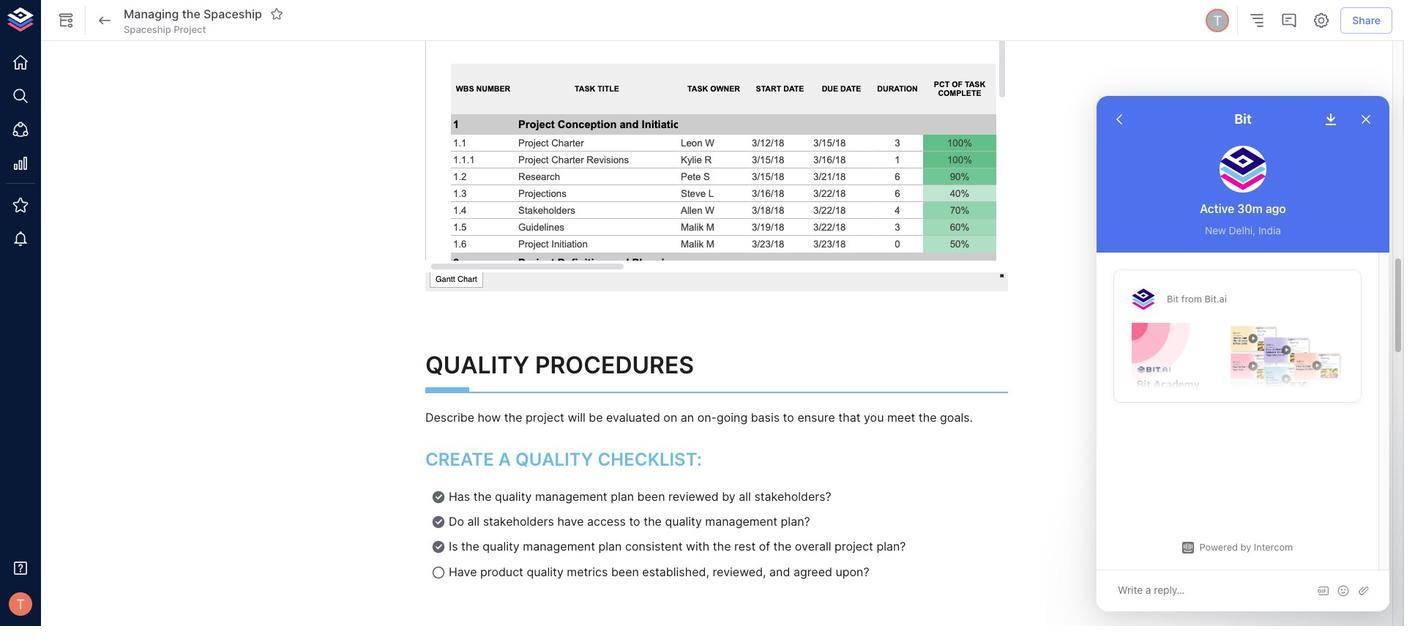 Task type: describe. For each thing, give the bounding box(es) containing it.
table of contents image
[[1249, 12, 1266, 29]]

1 vertical spatial to
[[629, 514, 641, 529]]

of
[[759, 539, 770, 554]]

on-
[[698, 410, 717, 425]]

spaceship project link
[[124, 23, 206, 36]]

have
[[449, 565, 477, 579]]

evaluated
[[606, 410, 660, 425]]

quality up is the quality management plan consistent with the rest of the overall project plan?
[[665, 514, 702, 529]]

1 vertical spatial management
[[705, 514, 778, 529]]

how
[[478, 410, 501, 425]]

managing
[[124, 6, 179, 21]]

0 vertical spatial to
[[783, 410, 794, 425]]

1 vertical spatial project
[[835, 539, 874, 554]]

comments image
[[1281, 12, 1299, 29]]

0 horizontal spatial project
[[526, 410, 565, 425]]

will
[[568, 410, 586, 425]]

0 horizontal spatial spaceship
[[124, 23, 171, 35]]

settings image
[[1313, 12, 1331, 29]]

favorite image
[[270, 7, 283, 20]]

established,
[[642, 565, 710, 579]]

have
[[558, 514, 584, 529]]

plan for consistent
[[599, 539, 622, 554]]

t for the bottommost t button
[[16, 596, 25, 612]]

quality for been
[[495, 489, 532, 504]]

procedures
[[535, 351, 694, 380]]

has the quality management plan been reviewed by all stakeholders?
[[449, 489, 832, 504]]

quality procedures
[[425, 351, 694, 380]]

ensure
[[798, 410, 835, 425]]

1 horizontal spatial all
[[739, 489, 751, 504]]

project
[[174, 23, 206, 35]]

consistent
[[625, 539, 683, 554]]

0 vertical spatial t button
[[1204, 7, 1232, 34]]

the right has
[[474, 489, 492, 504]]

access
[[587, 514, 626, 529]]

1 vertical spatial plan?
[[877, 539, 906, 554]]

is the quality management plan consistent with the rest of the overall project plan?
[[449, 539, 906, 554]]

0 vertical spatial been
[[638, 489, 665, 504]]

do
[[449, 514, 464, 529]]

spaceship project
[[124, 23, 206, 35]]

managing the spaceship
[[124, 6, 262, 21]]

stakeholders?
[[755, 489, 832, 504]]

metrics
[[567, 565, 608, 579]]

goals.
[[940, 410, 973, 425]]

1 vertical spatial been
[[611, 565, 639, 579]]

0 horizontal spatial plan?
[[781, 514, 810, 529]]

describe
[[425, 410, 475, 425]]

the right how
[[504, 410, 523, 425]]

is
[[449, 539, 458, 554]]

the left 'rest'
[[713, 539, 731, 554]]

1 vertical spatial quality
[[516, 449, 594, 470]]

on
[[664, 410, 678, 425]]

share button
[[1341, 7, 1393, 34]]

management for consistent
[[523, 539, 595, 554]]

create
[[425, 449, 494, 470]]

meet
[[888, 410, 916, 425]]

checklist:
[[598, 449, 702, 470]]

a
[[498, 449, 511, 470]]

upon?
[[836, 565, 870, 579]]

plan for been
[[611, 489, 634, 504]]

overall
[[795, 539, 832, 554]]



Task type: vqa. For each thing, say whether or not it's contained in the screenshot.
metrics
yes



Task type: locate. For each thing, give the bounding box(es) containing it.
management for been
[[535, 489, 608, 504]]

all
[[739, 489, 751, 504], [468, 514, 480, 529]]

with
[[686, 539, 710, 554]]

project up the upon?
[[835, 539, 874, 554]]

spaceship
[[204, 6, 262, 21], [124, 23, 171, 35]]

and
[[770, 565, 790, 579]]

2 checked image from the top
[[431, 540, 446, 555]]

0 horizontal spatial to
[[629, 514, 641, 529]]

share
[[1353, 14, 1381, 26]]

quality up how
[[425, 351, 529, 380]]

go back image
[[96, 12, 114, 29]]

1 vertical spatial plan
[[599, 539, 622, 554]]

1 horizontal spatial t
[[1214, 12, 1222, 28]]

to down the has the quality management plan been reviewed by all stakeholders?
[[629, 514, 641, 529]]

the
[[182, 6, 201, 21], [504, 410, 523, 425], [919, 410, 937, 425], [474, 489, 492, 504], [644, 514, 662, 529], [461, 539, 480, 554], [713, 539, 731, 554], [774, 539, 792, 554]]

0 horizontal spatial t button
[[4, 588, 37, 620]]

0 vertical spatial all
[[739, 489, 751, 504]]

checked image left "is"
[[431, 540, 446, 555]]

0 vertical spatial management
[[535, 489, 608, 504]]

plan down "access"
[[599, 539, 622, 554]]

rest
[[735, 539, 756, 554]]

stakeholders
[[483, 514, 554, 529]]

project left will
[[526, 410, 565, 425]]

0 vertical spatial project
[[526, 410, 565, 425]]

all right do
[[468, 514, 480, 529]]

spaceship down managing
[[124, 23, 171, 35]]

create a quality checklist:
[[425, 449, 702, 470]]

1 vertical spatial all
[[468, 514, 480, 529]]

all right by
[[739, 489, 751, 504]]

management up have
[[535, 489, 608, 504]]

management up 'rest'
[[705, 514, 778, 529]]

have product quality metrics been established, reviewed, and agreed upon?
[[449, 565, 870, 579]]

to
[[783, 410, 794, 425], [629, 514, 641, 529]]

1 vertical spatial spaceship
[[124, 23, 171, 35]]

agreed
[[794, 565, 833, 579]]

quality
[[425, 351, 529, 380], [516, 449, 594, 470]]

quality for consistent
[[483, 539, 520, 554]]

1 horizontal spatial plan?
[[877, 539, 906, 554]]

1 horizontal spatial t button
[[1204, 7, 1232, 34]]

quality up product
[[483, 539, 520, 554]]

spaceship left favorite icon
[[204, 6, 262, 21]]

t for the topmost t button
[[1214, 12, 1222, 28]]

show wiki image
[[57, 12, 75, 29]]

that
[[839, 410, 861, 425]]

by
[[722, 489, 736, 504]]

project
[[526, 410, 565, 425], [835, 539, 874, 554]]

quality down will
[[516, 449, 594, 470]]

quality
[[495, 489, 532, 504], [665, 514, 702, 529], [483, 539, 520, 554], [527, 565, 564, 579]]

management down have
[[523, 539, 595, 554]]

1 vertical spatial t
[[16, 596, 25, 612]]

do all stakeholders have access to the quality management plan?
[[449, 514, 810, 529]]

1 horizontal spatial spaceship
[[204, 6, 262, 21]]

the right of
[[774, 539, 792, 554]]

0 vertical spatial checked image
[[431, 515, 446, 530]]

checked image
[[431, 515, 446, 530], [431, 540, 446, 555]]

t button
[[1204, 7, 1232, 34], [4, 588, 37, 620]]

1 checked image from the top
[[431, 515, 446, 530]]

quality left 'metrics'
[[527, 565, 564, 579]]

you
[[864, 410, 884, 425]]

2 vertical spatial management
[[523, 539, 595, 554]]

the up project
[[182, 6, 201, 21]]

the up consistent
[[644, 514, 662, 529]]

1 horizontal spatial project
[[835, 539, 874, 554]]

an
[[681, 410, 694, 425]]

been
[[638, 489, 665, 504], [611, 565, 639, 579]]

quality for established,
[[527, 565, 564, 579]]

t
[[1214, 12, 1222, 28], [16, 596, 25, 612]]

to right the 'basis'
[[783, 410, 794, 425]]

describe how the project will be evaluated on an on-going basis to ensure that you meet the goals.
[[425, 410, 973, 425]]

basis
[[751, 410, 780, 425]]

plan
[[611, 489, 634, 504], [599, 539, 622, 554]]

0 vertical spatial plan
[[611, 489, 634, 504]]

checked image for is
[[431, 540, 446, 555]]

dialog
[[1097, 96, 1390, 611]]

going
[[717, 410, 748, 425]]

reviewed,
[[713, 565, 766, 579]]

1 vertical spatial t button
[[4, 588, 37, 620]]

checked image for do
[[431, 515, 446, 530]]

plan?
[[781, 514, 810, 529], [877, 539, 906, 554]]

unchecked image
[[431, 565, 446, 580]]

0 vertical spatial plan?
[[781, 514, 810, 529]]

product
[[480, 565, 524, 579]]

reviewed
[[669, 489, 719, 504]]

checked image left do
[[431, 515, 446, 530]]

management
[[535, 489, 608, 504], [705, 514, 778, 529], [523, 539, 595, 554]]

quality up stakeholders at the left bottom of the page
[[495, 489, 532, 504]]

the right "is"
[[461, 539, 480, 554]]

been up do all stakeholders have access to the quality management plan?
[[638, 489, 665, 504]]

0 vertical spatial t
[[1214, 12, 1222, 28]]

be
[[589, 410, 603, 425]]

checked image
[[431, 490, 446, 504]]

1 horizontal spatial to
[[783, 410, 794, 425]]

the right meet
[[919, 410, 937, 425]]

been right 'metrics'
[[611, 565, 639, 579]]

0 vertical spatial quality
[[425, 351, 529, 380]]

has
[[449, 489, 470, 504]]

0 horizontal spatial all
[[468, 514, 480, 529]]

1 vertical spatial checked image
[[431, 540, 446, 555]]

0 vertical spatial spaceship
[[204, 6, 262, 21]]

0 horizontal spatial t
[[16, 596, 25, 612]]

plan up do all stakeholders have access to the quality management plan?
[[611, 489, 634, 504]]



